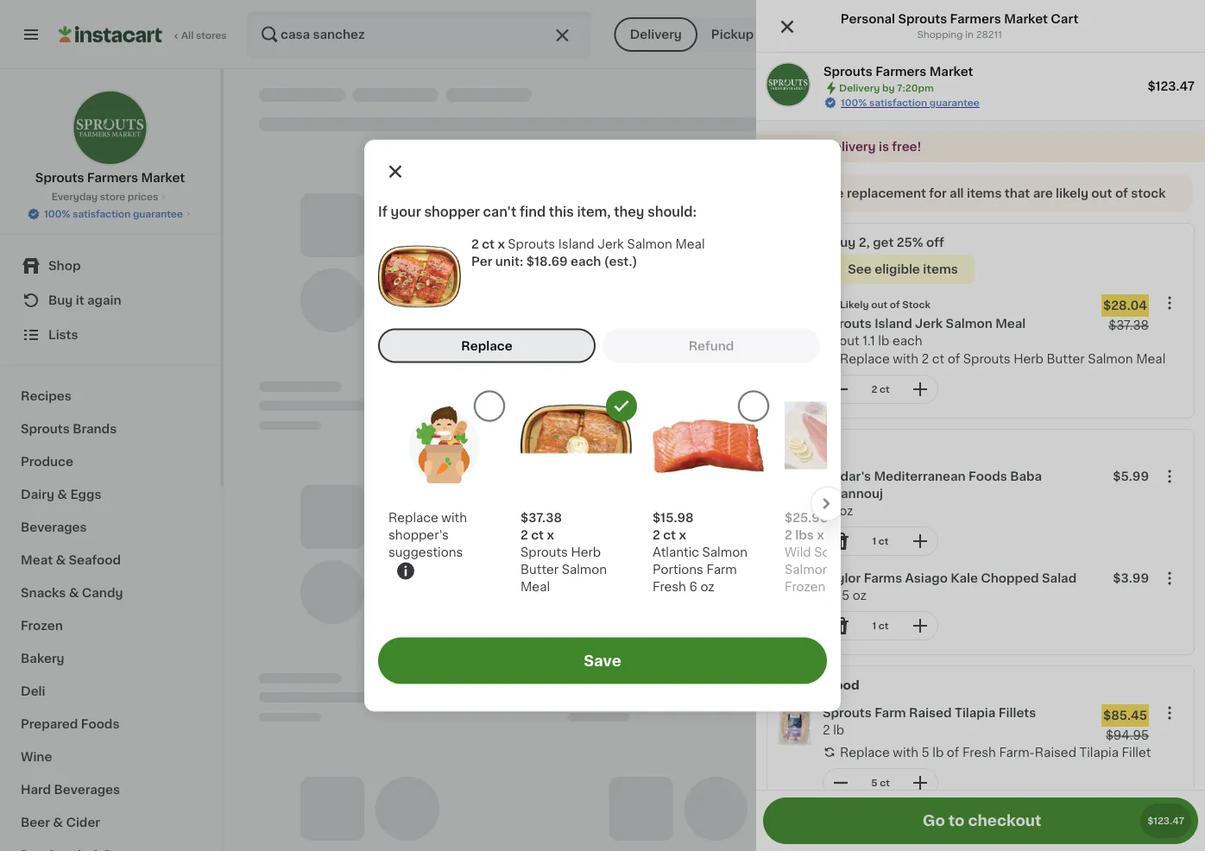 Task type: vqa. For each thing, say whether or not it's contained in the screenshot.
CHIPS AHOY! Chewy Chocolate Chip Cookies's 3
no



Task type: describe. For each thing, give the bounding box(es) containing it.
portions
[[653, 563, 704, 575]]

2 ct
[[871, 385, 890, 394]]

1 horizontal spatial 5
[[922, 746, 930, 758]]

your first delivery is free!
[[767, 141, 922, 153]]

delivery inside delivery button
[[630, 28, 682, 41]]

sprouts island jerk salmon meal button
[[823, 315, 1093, 332]]

meat & seafood link
[[10, 544, 210, 577]]

taylor farms asiago kale chopped salad 9.25 oz
[[823, 572, 1077, 602]]

replace button
[[378, 328, 596, 363]]

sprouts inside the $37.38 2 ct x sprouts herb butter salmon meal
[[521, 546, 568, 558]]

shopper's
[[388, 529, 449, 541]]

satisfaction inside button
[[73, 209, 131, 219]]

go to checkout
[[923, 814, 1042, 828]]

meat & seafood
[[21, 554, 121, 566]]

oz inside $15.98 2 ct x atlantic salmon portions farm fresh 6 oz
[[700, 580, 715, 592]]

lists
[[48, 329, 78, 341]]

cedar's mediterranean foods baba ghannouj 10 oz
[[823, 471, 1042, 517]]

items inside "see eligible items" button
[[923, 263, 958, 275]]

1 horizontal spatial 100% satisfaction guarantee
[[841, 98, 980, 107]]

buy for buy 2, get 25% off
[[831, 237, 856, 249]]

beer & cider link
[[10, 806, 210, 839]]

fillet
[[1122, 746, 1151, 758]]

100% satisfaction guarantee inside button
[[44, 209, 183, 219]]

likely
[[1056, 187, 1089, 199]]

fresh inside product group
[[963, 746, 996, 758]]

2 ct x sprouts island jerk salmon meal per unit: $18.69 each (est.)
[[471, 238, 705, 267]]

sprouts inside sprouts island jerk salmon meal about 1.1 lb each
[[823, 318, 872, 330]]

1.1
[[863, 335, 875, 347]]

0 vertical spatial guarantee
[[930, 98, 980, 107]]

this
[[549, 205, 574, 218]]

everyday
[[52, 192, 98, 202]]

sprouts inside 2 ct x sprouts island jerk salmon meal per unit: $18.69 each (est.)
[[508, 238, 555, 250]]

decrement quantity of sprouts island jerk salmon meal image
[[831, 379, 851, 400]]

suggestions
[[388, 546, 463, 558]]

sprouts inside sprouts farm raised tilapia fillets 2 lb
[[823, 707, 872, 719]]

buy it again link
[[10, 283, 210, 318]]

market inside personal sprouts farmers market cart shopping in 28211
[[1004, 13, 1048, 25]]

brands
[[73, 423, 117, 435]]

1 horizontal spatial 100%
[[841, 98, 867, 107]]

farm-
[[999, 746, 1035, 758]]

that
[[1005, 187, 1030, 199]]

atlantic
[[653, 546, 699, 558]]

likely out of stock
[[840, 300, 931, 309]]

market inside "sprouts farmers market" link
[[141, 172, 185, 184]]

if
[[378, 205, 388, 218]]

choose replacement for all items that are likely out of stock
[[796, 187, 1166, 199]]

2 vertical spatial lb
[[933, 746, 944, 758]]

first
[[798, 141, 823, 153]]

salmon inside the $37.38 2 ct x sprouts herb butter salmon meal
[[562, 563, 607, 575]]

meal inside the $37.38 2 ct x sprouts herb butter salmon meal
[[521, 580, 550, 592]]

$15.98 2 ct x atlantic salmon portions farm fresh 6 oz
[[653, 511, 748, 592]]

guarantee inside button
[[133, 209, 183, 219]]

0 vertical spatial 7:20pm
[[1043, 28, 1093, 41]]

they
[[614, 205, 644, 218]]

1 vertical spatial 7:20pm
[[897, 83, 934, 93]]

0 vertical spatial beverages
[[21, 521, 87, 534]]

2 inside the $37.38 2 ct x sprouts herb butter salmon meal
[[521, 529, 528, 541]]

$5.99
[[1113, 471, 1149, 483]]

x for $25.98
[[817, 529, 824, 541]]

25%
[[897, 237, 923, 249]]

each inside 2 ct x sprouts island jerk salmon meal per unit: $18.69 each (est.)
[[571, 255, 601, 267]]

meal inside 2 ct x sprouts island jerk salmon meal per unit: $18.69 each (est.)
[[675, 238, 705, 250]]

beer & cider
[[21, 817, 100, 829]]

sprouts farm raised tilapia fillets button
[[823, 704, 1093, 722]]

increment quantity of sprouts farm raised tilapia fillets image
[[910, 773, 931, 793]]

$37.38 inside the $37.38 2 ct x sprouts herb butter salmon meal
[[521, 511, 562, 523]]

$25.98 2 lbs x wild sockeye salmon previously frozen
[[785, 511, 896, 592]]

2 inside sprouts farm raised tilapia fillets 2 lb
[[823, 724, 830, 736]]

farmers inside personal sprouts farmers market cart shopping in 28211
[[950, 13, 1001, 25]]

coupon-wrapper element
[[767, 224, 1194, 411]]

item,
[[577, 205, 611, 218]]

each inside sprouts island jerk salmon meal about 1.1 lb each
[[893, 335, 922, 347]]

instacart logo image
[[59, 24, 162, 45]]

shop link
[[10, 249, 210, 283]]

remove cedar's mediterranean foods baba ghannouj image
[[831, 531, 851, 552]]

1 horizontal spatial deli
[[781, 443, 807, 455]]

delivery
[[826, 141, 876, 153]]

previously
[[833, 563, 896, 575]]

road
[[918, 28, 952, 41]]

everyday store prices link
[[52, 190, 169, 204]]

recipes link
[[10, 380, 210, 413]]

1 vertical spatial 5
[[871, 778, 878, 788]]

1 horizontal spatial tilapia
[[1080, 746, 1119, 758]]

& for beer
[[53, 817, 63, 829]]

100% inside 100% satisfaction guarantee button
[[44, 209, 70, 219]]

ct inside 2 ct x sprouts island jerk salmon meal per unit: $18.69 each (est.)
[[482, 238, 495, 250]]

sprouts farmers market logo image
[[72, 90, 148, 166]]

prepared
[[21, 718, 78, 730]]

likely
[[840, 300, 869, 309]]

100% satisfaction guarantee link
[[841, 96, 980, 110]]

oz inside "cedar's mediterranean foods baba ghannouj 10 oz"
[[839, 505, 853, 517]]

farms
[[864, 572, 902, 584]]

1 horizontal spatial farmers
[[876, 66, 927, 78]]

x inside 2 ct x sprouts island jerk salmon meal per unit: $18.69 each (est.)
[[498, 238, 505, 250]]

replace with shopper's suggestions
[[388, 511, 467, 558]]

bakery
[[21, 653, 64, 665]]

9.25
[[823, 590, 850, 602]]

deli link
[[10, 675, 210, 708]]

$94.95
[[1106, 729, 1149, 742]]

increment quantity of taylor farms asiago kale chopped salad image
[[910, 616, 931, 636]]

jerk inside sprouts island jerk salmon meal about 1.1 lb each
[[915, 318, 943, 330]]

checkout
[[968, 814, 1042, 828]]

all stores link
[[59, 10, 228, 59]]

prices
[[128, 192, 158, 202]]

hard beverages
[[21, 784, 120, 796]]

sprouts island jerk salmon meal image
[[774, 294, 816, 336]]

replace for replace with 5 lb of fresh farm-raised tilapia fillet
[[840, 746, 890, 758]]

your
[[767, 141, 795, 153]]

0 vertical spatial out
[[1092, 187, 1112, 199]]

off
[[926, 237, 944, 249]]

snacks & candy link
[[10, 577, 210, 609]]

bakery link
[[10, 642, 210, 675]]

prepared foods link
[[10, 708, 210, 741]]

1 ct for 9.25 oz
[[872, 621, 889, 631]]

$15.98
[[653, 511, 694, 523]]

x for $15.98
[[679, 529, 686, 541]]

save dialog
[[364, 140, 906, 712]]

unit:
[[495, 255, 523, 267]]

decrement quantity of sprouts farm raised tilapia fillets image
[[831, 773, 851, 793]]

& for dairy
[[57, 489, 67, 501]]

& for meat
[[56, 554, 66, 566]]

1 vertical spatial by
[[882, 83, 895, 93]]

ct inside the $37.38 2 ct x sprouts herb butter salmon meal
[[531, 529, 544, 541]]

10
[[823, 505, 836, 517]]

option group inside save dialog
[[378, 328, 827, 363]]

deli inside "link"
[[21, 685, 45, 698]]

save
[[584, 653, 621, 668]]

2 inside $15.98 2 ct x atlantic salmon portions farm fresh 6 oz
[[653, 529, 660, 541]]

can't
[[483, 205, 516, 218]]

replace for replace
[[461, 339, 512, 352]]

& for snacks
[[69, 587, 79, 599]]

replace with 5 lb of fresh farm-raised tilapia fillet
[[840, 746, 1151, 758]]

store
[[100, 192, 125, 202]]

meal inside sprouts island jerk salmon meal about 1.1 lb each
[[996, 318, 1026, 330]]

food
[[827, 679, 860, 692]]

1 for 9.25 oz
[[872, 621, 876, 631]]

farm inside sprouts farm raised tilapia fillets 2 lb
[[875, 707, 906, 719]]

1 vertical spatial delivery by 7:20pm
[[839, 83, 934, 93]]

herb inside the $37.38 2 ct x sprouts herb butter salmon meal
[[571, 546, 601, 558]]

sprouts farmers market link
[[35, 90, 185, 186]]

with for 5
[[893, 746, 919, 758]]

replace with 2 ct of sprouts herb butter salmon meal
[[840, 353, 1166, 365]]

2 $123.47 from the top
[[1147, 816, 1184, 826]]

should:
[[648, 205, 697, 218]]

find
[[520, 205, 546, 218]]

100% satisfaction guarantee button
[[27, 204, 193, 221]]

sprouts farm raised tilapia fillets image
[[774, 704, 816, 746]]

1 vertical spatial beverages
[[54, 784, 120, 796]]

everyday store prices
[[52, 192, 158, 202]]

salmon inside $25.98 2 lbs x wild sockeye salmon previously frozen
[[785, 563, 830, 575]]

1 vertical spatial foods
[[81, 718, 119, 730]]

recipes
[[21, 390, 71, 402]]

(est.)
[[604, 255, 637, 267]]

island inside sprouts island jerk salmon meal about 1.1 lb each
[[875, 318, 912, 330]]

product group containing sprouts farm raised tilapia fillets
[[767, 698, 1194, 805]]

about
[[823, 335, 860, 347]]

butter inside the $37.38 2 ct x sprouts herb butter salmon meal
[[521, 563, 559, 575]]

increment quantity of cedar's mediterranean foods baba ghannouj image
[[910, 531, 931, 552]]

in
[[965, 30, 974, 39]]



Task type: locate. For each thing, give the bounding box(es) containing it.
get
[[873, 237, 894, 249]]

0 vertical spatial 100% satisfaction guarantee
[[841, 98, 980, 107]]

market
[[1004, 13, 1048, 25], [930, 66, 973, 78], [141, 172, 185, 184]]

each down stock
[[893, 335, 922, 347]]

it
[[76, 294, 84, 306]]

2 ct x  atlantic salmon portions farm fresh 6 oz - slide 3 of 11 group
[[653, 390, 769, 603]]

oz right 9.25
[[853, 590, 867, 602]]

1 vertical spatial island
[[875, 318, 912, 330]]

sprouts farm raised tilapia fillets 2 lb
[[823, 707, 1036, 736]]

frozen inside $25.98 2 lbs x wild sockeye salmon previously frozen
[[785, 580, 826, 592]]

chopped
[[981, 572, 1039, 584]]

2 product group from the top
[[767, 461, 1194, 563]]

2 horizontal spatial delivery
[[964, 28, 1019, 41]]

are
[[1033, 187, 1053, 199]]

0 horizontal spatial buy
[[48, 294, 73, 306]]

farmers up the 100% satisfaction guarantee link
[[876, 66, 927, 78]]

cider
[[66, 817, 100, 829]]

1 for 10 oz
[[872, 537, 876, 546]]

1 horizontal spatial delivery
[[839, 83, 880, 93]]

jerk down stock
[[915, 318, 943, 330]]

1 vertical spatial satisfaction
[[73, 209, 131, 219]]

ghannouj
[[823, 488, 883, 500]]

frozen up the sprouts farm raised tilapia fillets image in the right bottom of the page
[[781, 679, 825, 692]]

buy it again
[[48, 294, 121, 306]]

0 vertical spatial 5
[[922, 746, 930, 758]]

1 vertical spatial lb
[[833, 724, 844, 736]]

sockeye
[[814, 546, 867, 558]]

3 product group from the top
[[767, 563, 1194, 647]]

meal
[[675, 238, 705, 250], [996, 318, 1026, 330], [1136, 353, 1166, 365], [521, 580, 550, 592]]

product group containing cedar's mediterranean foods baba ghannouj
[[767, 461, 1194, 563]]

out right likely
[[871, 300, 888, 309]]

0 vertical spatial market
[[1004, 13, 1048, 25]]

by right 28211
[[1023, 28, 1040, 41]]

foods left baba at the bottom right of page
[[969, 471, 1007, 483]]

1 ct left increment quantity of taylor farms asiago kale chopped salad icon
[[872, 621, 889, 631]]

frozen food
[[781, 679, 860, 692]]

kale
[[951, 572, 978, 584]]

6
[[689, 580, 697, 592]]

& inside meat & seafood link
[[56, 554, 66, 566]]

0 horizontal spatial lb
[[833, 724, 844, 736]]

free!
[[892, 141, 922, 153]]

x inside $25.98 2 lbs x wild sockeye salmon previously frozen
[[817, 529, 824, 541]]

fresh
[[653, 580, 686, 592], [963, 746, 996, 758]]

fresh inside $15.98 2 ct x atlantic salmon portions farm fresh 6 oz
[[653, 580, 686, 592]]

100% down everyday on the top left of the page
[[44, 209, 70, 219]]

0 horizontal spatial 100% satisfaction guarantee
[[44, 209, 183, 219]]

choose
[[796, 187, 844, 199]]

1 vertical spatial sprouts farmers market
[[35, 172, 185, 184]]

2 horizontal spatial farmers
[[950, 13, 1001, 25]]

replace down 1.1
[[840, 353, 890, 365]]

1 vertical spatial market
[[930, 66, 973, 78]]

produce
[[21, 456, 73, 468]]

farmers
[[950, 13, 1001, 25], [876, 66, 927, 78], [87, 172, 138, 184]]

2 vertical spatial with
[[893, 746, 919, 758]]

product group containing $28.04
[[767, 287, 1194, 411]]

0 vertical spatial $37.38
[[1109, 319, 1149, 332]]

wine link
[[10, 741, 210, 774]]

1 vertical spatial herb
[[571, 546, 601, 558]]

taylor farms asiago kale chopped salad button
[[823, 570, 1093, 587]]

replace inside coupon-wrapper element
[[840, 353, 890, 365]]

wine
[[21, 751, 52, 763]]

items right all
[[967, 187, 1002, 199]]

option group containing replace
[[378, 328, 827, 363]]

5 down sprouts farm raised tilapia fillets 2 lb
[[922, 746, 930, 758]]

7:20pm down cart
[[1043, 28, 1093, 41]]

0 horizontal spatial farmers
[[87, 172, 138, 184]]

see
[[848, 263, 872, 275]]

with up shopper's
[[441, 511, 467, 523]]

jerk up (est.)
[[598, 238, 624, 250]]

0 vertical spatial $123.47
[[1148, 80, 1195, 92]]

1 horizontal spatial market
[[930, 66, 973, 78]]

buy inside coupon-wrapper element
[[831, 237, 856, 249]]

0 vertical spatial foods
[[969, 471, 1007, 483]]

buy
[[831, 237, 856, 249], [48, 294, 73, 306]]

1 vertical spatial $123.47
[[1147, 816, 1184, 826]]

island down "likely out of stock"
[[875, 318, 912, 330]]

herb inside product group
[[1014, 353, 1044, 365]]

& inside beer & cider link
[[53, 817, 63, 829]]

delivery by 7:20pm link
[[936, 24, 1093, 45]]

1 horizontal spatial $37.38
[[1109, 319, 1149, 332]]

satisfaction down everyday store prices at the left of page
[[73, 209, 131, 219]]

100% up the 'delivery'
[[841, 98, 867, 107]]

0 horizontal spatial each
[[571, 255, 601, 267]]

raised up the increment quantity of sprouts farm raised tilapia fillets icon in the bottom of the page
[[909, 707, 952, 719]]

1 horizontal spatial buy
[[831, 237, 856, 249]]

farm right portions
[[707, 563, 737, 575]]

by up the 100% satisfaction guarantee link
[[882, 83, 895, 93]]

x inside $15.98 2 ct x atlantic salmon portions farm fresh 6 oz
[[679, 529, 686, 541]]

foods inside "cedar's mediterranean foods baba ghannouj 10 oz"
[[969, 471, 1007, 483]]

deli down bakery
[[21, 685, 45, 698]]

satisfaction up free!
[[869, 98, 927, 107]]

Atlantic Salmon Portions Farm Fresh 6 oz checkbox
[[738, 390, 769, 421]]

1 $123.47 from the top
[[1148, 80, 1195, 92]]

taylor farms asiago kale chopped salad image
[[774, 570, 816, 611]]

0 horizontal spatial 100%
[[44, 209, 70, 219]]

1 1 ct from the top
[[872, 537, 889, 546]]

replace up shopper's
[[388, 511, 438, 523]]

1 horizontal spatial sprouts farmers market
[[824, 66, 973, 78]]

28211
[[976, 30, 1002, 39]]

jerk
[[598, 238, 624, 250], [915, 318, 943, 330]]

1 ct
[[872, 537, 889, 546], [872, 621, 889, 631]]

market left cart
[[1004, 13, 1048, 25]]

pickup button
[[697, 17, 768, 52]]

0 vertical spatial island
[[558, 238, 595, 250]]

4 product group from the top
[[767, 698, 1194, 805]]

0 vertical spatial fresh
[[653, 580, 686, 592]]

1 horizontal spatial each
[[893, 335, 922, 347]]

delivery button
[[614, 17, 697, 52]]

farmers up store
[[87, 172, 138, 184]]

with inside replace with shopper's suggestions
[[441, 511, 467, 523]]

0 horizontal spatial jerk
[[598, 238, 624, 250]]

frozen for frozen
[[21, 620, 63, 632]]

beverages
[[21, 521, 87, 534], [54, 784, 120, 796]]

& left candy
[[69, 587, 79, 599]]

replace with shopper's suggestions - slide 1 of 11 group
[[388, 390, 505, 603]]

1 horizontal spatial fresh
[[963, 746, 996, 758]]

farmers up in
[[950, 13, 1001, 25]]

x for $37.38
[[547, 529, 554, 541]]

1 vertical spatial farmers
[[876, 66, 927, 78]]

5 right decrement quantity of sprouts farm raised tilapia fillets image
[[871, 778, 878, 788]]

7:20pm
[[1043, 28, 1093, 41], [897, 83, 934, 93]]

oz right 6 on the bottom right
[[700, 580, 715, 592]]

your
[[391, 205, 421, 218]]

sprouts brands
[[21, 423, 117, 435]]

100% satisfaction guarantee
[[841, 98, 980, 107], [44, 209, 183, 219]]

1 vertical spatial raised
[[1035, 746, 1077, 758]]

2 horizontal spatial market
[[1004, 13, 1048, 25]]

foods
[[969, 471, 1007, 483], [81, 718, 119, 730]]

butter inside product group
[[1047, 353, 1085, 365]]

eligible
[[875, 263, 920, 275]]

see eligible items button
[[831, 255, 975, 284]]

hard beverages link
[[10, 774, 210, 806]]

0 vertical spatial delivery by 7:20pm
[[964, 28, 1093, 41]]

items down off
[[923, 263, 958, 275]]

0 vertical spatial 1
[[872, 537, 876, 546]]

oz
[[839, 505, 853, 517], [700, 580, 715, 592], [853, 590, 867, 602]]

shopper
[[424, 205, 480, 218]]

1 vertical spatial 1 ct
[[872, 621, 889, 631]]

1 product group from the top
[[767, 287, 1194, 411]]

island inside 2 ct x sprouts island jerk salmon meal per unit: $18.69 each (est.)
[[558, 238, 595, 250]]

cedar's mediterranean foods baba ghannouj image
[[774, 468, 816, 509]]

stock
[[902, 300, 931, 309]]

0 vertical spatial by
[[1023, 28, 1040, 41]]

1 up the previously
[[872, 537, 876, 546]]

salmon inside 2 ct x sprouts island jerk salmon meal per unit: $18.69 each (est.)
[[627, 238, 672, 250]]

satisfaction
[[869, 98, 927, 107], [73, 209, 131, 219]]

fresh down portions
[[653, 580, 686, 592]]

buy for buy it again
[[48, 294, 73, 306]]

next items image
[[815, 486, 838, 521]]

0 vertical spatial sprouts farmers market
[[824, 66, 973, 78]]

shop
[[48, 260, 81, 272]]

$85.45 $94.95
[[1103, 710, 1149, 742]]

0 horizontal spatial $37.38
[[521, 511, 562, 523]]

0 vertical spatial farmers
[[950, 13, 1001, 25]]

out inside product group
[[871, 300, 888, 309]]

1 1 from the top
[[872, 537, 876, 546]]

0 vertical spatial deli
[[781, 443, 807, 455]]

cart
[[1051, 13, 1079, 25]]

1 horizontal spatial satisfaction
[[869, 98, 927, 107]]

farm up 5 ct at the bottom right
[[875, 707, 906, 719]]

0 horizontal spatial sprouts farmers market
[[35, 172, 185, 184]]

delivery by 7:20pm up the 100% satisfaction guarantee link
[[839, 83, 934, 93]]

replace for replace with shopper's suggestions
[[388, 511, 438, 523]]

is
[[879, 141, 889, 153]]

market up prices
[[141, 172, 185, 184]]

tilapia inside sprouts farm raised tilapia fillets 2 lb
[[955, 707, 996, 719]]

0 horizontal spatial raised
[[909, 707, 952, 719]]

1 right remove taylor farms asiago kale chopped salad icon
[[872, 621, 876, 631]]

lb down sprouts farm raised tilapia fillets 2 lb
[[933, 746, 944, 758]]

farm inside $15.98 2 ct x atlantic salmon portions farm fresh 6 oz
[[707, 563, 737, 575]]

1 vertical spatial with
[[441, 511, 467, 523]]

0 horizontal spatial island
[[558, 238, 595, 250]]

None search field
[[247, 10, 592, 59]]

5
[[922, 746, 930, 758], [871, 778, 878, 788]]

raised down fillets
[[1035, 746, 1077, 758]]

delivery
[[964, 28, 1019, 41], [630, 28, 682, 41], [839, 83, 880, 93]]

with for 2
[[893, 353, 919, 365]]

ct
[[482, 238, 495, 250], [932, 353, 945, 365], [880, 385, 890, 394], [531, 529, 544, 541], [663, 529, 676, 541], [879, 537, 889, 546], [879, 621, 889, 631], [880, 778, 890, 788]]

0 horizontal spatial satisfaction
[[73, 209, 131, 219]]

stock
[[1131, 187, 1166, 199]]

1 vertical spatial jerk
[[915, 318, 943, 330]]

0 horizontal spatial market
[[141, 172, 185, 184]]

0 horizontal spatial tilapia
[[955, 707, 996, 719]]

2 horizontal spatial lb
[[933, 746, 944, 758]]

delivery right shopping
[[964, 28, 1019, 41]]

1 vertical spatial 100% satisfaction guarantee
[[44, 209, 183, 219]]

dairy & eggs
[[21, 489, 101, 501]]

frozen for frozen food
[[781, 679, 825, 692]]

market down shopping
[[930, 66, 973, 78]]

tilapia down $94.95
[[1080, 746, 1119, 758]]

beverages up cider
[[54, 784, 120, 796]]

0 vertical spatial tilapia
[[955, 707, 996, 719]]

lb inside sprouts island jerk salmon meal about 1.1 lb each
[[878, 335, 889, 347]]

out right "likely"
[[1092, 187, 1112, 199]]

0 horizontal spatial butter
[[521, 563, 559, 575]]

0 horizontal spatial deli
[[21, 685, 45, 698]]

items
[[967, 187, 1002, 199], [923, 263, 958, 275]]

0 horizontal spatial out
[[871, 300, 888, 309]]

sprouts farmers market up everyday store prices "link"
[[35, 172, 185, 184]]

pickup
[[711, 28, 754, 41]]

foods down the deli "link"
[[81, 718, 119, 730]]

0 vertical spatial lb
[[878, 335, 889, 347]]

$37.38
[[1109, 319, 1149, 332], [521, 511, 562, 523]]

replace with shopper's suggestions link
[[388, 390, 500, 560]]

delivery left "pickup" button
[[630, 28, 682, 41]]

salad
[[1042, 572, 1077, 584]]

1 horizontal spatial lb
[[878, 335, 889, 347]]

1 horizontal spatial foods
[[969, 471, 1007, 483]]

replace up 5 ct at the bottom right
[[840, 746, 890, 758]]

frozen up bakery
[[21, 620, 63, 632]]

with for shopper's
[[441, 511, 467, 523]]

guarantee down shopping
[[930, 98, 980, 107]]

save button
[[378, 637, 827, 684]]

sprouts farmers market up the 100% satisfaction guarantee link
[[824, 66, 973, 78]]

fresh left farm-
[[963, 746, 996, 758]]

2 1 ct from the top
[[872, 621, 889, 631]]

& right meat
[[56, 554, 66, 566]]

0 horizontal spatial 7:20pm
[[897, 83, 934, 93]]

delivery by 7:20pm down cart
[[964, 28, 1093, 41]]

billingsley
[[845, 28, 914, 41]]

frozen down 'wild' at the bottom of page
[[785, 580, 826, 592]]

go
[[923, 814, 945, 828]]

0 vertical spatial 100%
[[841, 98, 867, 107]]

deli up cedar's mediterranean foods baba ghannouj icon
[[781, 443, 807, 455]]

replace for replace with 2 ct of sprouts herb butter salmon meal
[[840, 353, 890, 365]]

1 vertical spatial guarantee
[[133, 209, 183, 219]]

replace inside replace with shopper's suggestions
[[388, 511, 438, 523]]

buy 2, get 25% off
[[831, 237, 944, 249]]

raised inside sprouts farm raised tilapia fillets 2 lb
[[909, 707, 952, 719]]

2 inside $25.98 2 lbs x wild sockeye salmon previously frozen
[[785, 529, 792, 541]]

candy
[[82, 587, 123, 599]]

1
[[872, 537, 876, 546], [872, 621, 876, 631]]

per
[[471, 255, 492, 267]]

2 vertical spatial frozen
[[781, 679, 825, 692]]

guarantee down prices
[[133, 209, 183, 219]]

1 vertical spatial 1
[[872, 621, 876, 631]]

remove taylor farms asiago kale chopped salad image
[[831, 616, 851, 636]]

&
[[57, 489, 67, 501], [56, 554, 66, 566], [69, 587, 79, 599], [53, 817, 63, 829]]

0 horizontal spatial delivery by 7:20pm
[[839, 83, 934, 93]]

& inside dairy & eggs link
[[57, 489, 67, 501]]

1 vertical spatial deli
[[21, 685, 45, 698]]

with down sprouts island jerk salmon meal about 1.1 lb each
[[893, 353, 919, 365]]

0 horizontal spatial delivery
[[630, 28, 682, 41]]

2 1 from the top
[[872, 621, 876, 631]]

1 vertical spatial farm
[[875, 707, 906, 719]]

2 vertical spatial market
[[141, 172, 185, 184]]

100% satisfaction guarantee down store
[[44, 209, 183, 219]]

0 vertical spatial raised
[[909, 707, 952, 719]]

buy left 2,
[[831, 237, 856, 249]]

salmon inside $15.98 2 ct x atlantic salmon portions farm fresh 6 oz
[[702, 546, 748, 558]]

beverages link
[[10, 511, 210, 544]]

option group
[[378, 328, 827, 363]]

& right beer
[[53, 817, 63, 829]]

$3.99
[[1113, 572, 1149, 584]]

0 horizontal spatial by
[[882, 83, 895, 93]]

buy left it
[[48, 294, 73, 306]]

7:20pm up the 100% satisfaction guarantee link
[[897, 83, 934, 93]]

Replace with shopper's suggestions checkbox
[[474, 390, 505, 421]]

delivery by 7:20pm
[[964, 28, 1093, 41], [839, 83, 934, 93]]

herb
[[1014, 353, 1044, 365], [571, 546, 601, 558]]

with up the increment quantity of sprouts farm raised tilapia fillets icon in the bottom of the page
[[893, 746, 919, 758]]

& inside snacks & candy link
[[69, 587, 79, 599]]

sprouts farmers market image
[[767, 63, 810, 106]]

0 horizontal spatial herb
[[571, 546, 601, 558]]

replace inside button
[[461, 339, 512, 352]]

if your shopper can't find this item, they should:
[[378, 205, 697, 218]]

0 horizontal spatial fresh
[[653, 580, 686, 592]]

1 horizontal spatial by
[[1023, 28, 1040, 41]]

2 vertical spatial farmers
[[87, 172, 138, 184]]

oz inside taylor farms asiago kale chopped salad 9.25 oz
[[853, 590, 867, 602]]

replace up replace with shopper's suggestions option
[[461, 339, 512, 352]]

$25.98
[[785, 511, 828, 523]]

x inside the $37.38 2 ct x sprouts herb butter salmon meal
[[547, 529, 554, 541]]

2 inside 2 ct x sprouts island jerk salmon meal per unit: $18.69 each (est.)
[[471, 238, 479, 250]]

service type group
[[614, 17, 768, 52]]

jerk inside 2 ct x sprouts island jerk salmon meal per unit: $18.69 each (est.)
[[598, 238, 624, 250]]

each left (est.)
[[571, 255, 601, 267]]

fillets
[[999, 707, 1036, 719]]

0 vertical spatial frozen
[[785, 580, 826, 592]]

prepared foods
[[21, 718, 119, 730]]

guarantee
[[930, 98, 980, 107], [133, 209, 183, 219]]

1 horizontal spatial items
[[967, 187, 1002, 199]]

2,
[[859, 237, 870, 249]]

tilapia left fillets
[[955, 707, 996, 719]]

lb right the sprouts farm raised tilapia fillets image in the right bottom of the page
[[833, 724, 844, 736]]

delivery up the 100% satisfaction guarantee link
[[839, 83, 880, 93]]

$37.38 inside $28.04 $37.38
[[1109, 319, 1149, 332]]

with inside coupon-wrapper element
[[893, 353, 919, 365]]

100% satisfaction guarantee up free!
[[841, 98, 980, 107]]

1 horizontal spatial island
[[875, 318, 912, 330]]

by inside the delivery by 7:20pm link
[[1023, 28, 1040, 41]]

asiago
[[905, 572, 948, 584]]

1 horizontal spatial out
[[1092, 187, 1112, 199]]

1 horizontal spatial herb
[[1014, 353, 1044, 365]]

island up the $18.69
[[558, 238, 595, 250]]

lb inside sprouts farm raised tilapia fillets 2 lb
[[833, 724, 844, 736]]

1 vertical spatial 100%
[[44, 209, 70, 219]]

lbs
[[795, 529, 814, 541]]

product group containing taylor farms asiago kale chopped salad
[[767, 563, 1194, 647]]

1 horizontal spatial farm
[[875, 707, 906, 719]]

shopping
[[917, 30, 963, 39]]

beverages down dairy & eggs
[[21, 521, 87, 534]]

1 horizontal spatial delivery by 7:20pm
[[964, 28, 1093, 41]]

product group
[[767, 287, 1194, 411], [767, 461, 1194, 563], [767, 563, 1194, 647], [767, 698, 1194, 805]]

1 ct up the previously
[[872, 537, 889, 546]]

oz right 10
[[839, 505, 853, 517]]

salmon inside sprouts island jerk salmon meal about 1.1 lb each
[[946, 318, 993, 330]]

sprouts inside personal sprouts farmers market cart shopping in 28211
[[898, 13, 947, 25]]

0 vertical spatial items
[[967, 187, 1002, 199]]

$28.04
[[1103, 300, 1147, 312]]

ct inside $15.98 2 ct x atlantic salmon portions farm fresh 6 oz
[[663, 529, 676, 541]]

& left eggs
[[57, 489, 67, 501]]

lb right 1.1
[[878, 335, 889, 347]]

1 horizontal spatial raised
[[1035, 746, 1077, 758]]

0 horizontal spatial items
[[923, 263, 958, 275]]

produce link
[[10, 445, 210, 478]]

increment quantity of sprouts island jerk salmon meal image
[[910, 379, 931, 400]]

1 ct for 10 oz
[[872, 537, 889, 546]]



